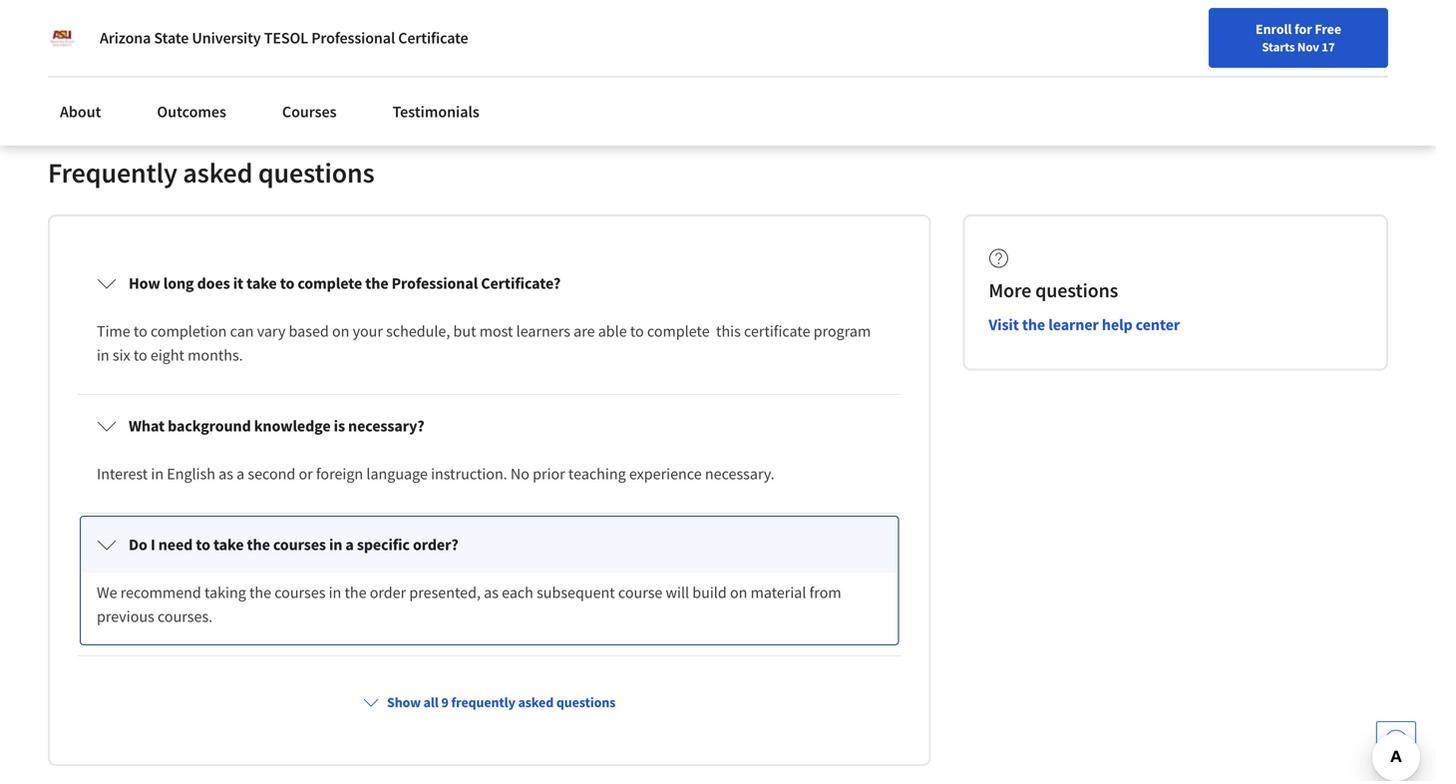 Task type: describe. For each thing, give the bounding box(es) containing it.
time
[[97, 322, 130, 341]]

courses
[[282, 102, 337, 122]]

necessary?
[[348, 416, 425, 436]]

what background knowledge is necessary?
[[129, 416, 425, 436]]

no
[[511, 464, 530, 484]]

will
[[666, 583, 690, 603]]

testimonials
[[393, 102, 480, 122]]

enroll for free starts nov 17
[[1256, 20, 1342, 55]]

show all 9 frequently asked questions button
[[355, 685, 624, 721]]

previous
[[97, 607, 154, 627]]

do i need to take the courses in a specific order?
[[129, 535, 459, 555]]

build
[[693, 583, 727, 603]]

to right able
[[631, 322, 644, 341]]

outcomes
[[157, 102, 226, 122]]

english inside button
[[1111, 62, 1160, 82]]

what
[[129, 416, 165, 436]]

knowledge
[[254, 416, 331, 436]]

coursera image
[[24, 56, 151, 88]]

in inside the time to completion can vary based on your schedule, but most learners are able to complete  this certificate program in six to eight months.
[[97, 345, 109, 365]]

what background knowledge is necessary? button
[[81, 398, 898, 454]]

for individuals
[[32, 10, 133, 30]]

english inside "collapsed" list
[[167, 464, 216, 484]]

order
[[370, 583, 406, 603]]

do
[[129, 535, 148, 555]]

is
[[334, 416, 345, 436]]

your inside the time to completion can vary based on your schedule, but most learners are able to complete  this certificate program in six to eight months.
[[353, 322, 383, 341]]

17
[[1322, 39, 1336, 55]]

enroll
[[1256, 20, 1293, 38]]

able
[[598, 322, 627, 341]]

instruction.
[[431, 464, 508, 484]]

we
[[97, 583, 117, 603]]

testimonials link
[[381, 90, 492, 134]]

certificate
[[398, 28, 469, 48]]

0 horizontal spatial questions
[[258, 155, 375, 190]]

about
[[60, 102, 101, 122]]

more questions
[[989, 278, 1119, 303]]

i
[[151, 535, 155, 555]]

starts
[[1263, 39, 1296, 55]]

university
[[192, 28, 261, 48]]

arizona
[[100, 28, 151, 48]]

course
[[619, 583, 663, 603]]

do i need to take the courses in a specific order? button
[[81, 517, 898, 573]]

this
[[717, 322, 741, 341]]

the down second
[[247, 535, 270, 555]]

arizona state university tesol professional certificate
[[100, 28, 469, 48]]

background
[[168, 416, 251, 436]]

certificate?
[[481, 274, 561, 294]]

courses.
[[158, 607, 213, 627]]

how long does it take to complete the professional certificate? button
[[81, 256, 898, 312]]

taking
[[205, 583, 246, 603]]

1 horizontal spatial your
[[911, 63, 937, 81]]

arizona state university image
[[48, 24, 76, 52]]

need
[[158, 535, 193, 555]]

subsequent
[[537, 583, 615, 603]]

material
[[751, 583, 807, 603]]

most
[[480, 322, 513, 341]]

but
[[454, 322, 477, 341]]

learner
[[1049, 315, 1099, 335]]

outcomes link
[[145, 90, 238, 134]]

on inside the time to completion can vary based on your schedule, but most learners are able to complete  this certificate program in six to eight months.
[[332, 322, 350, 341]]

in right the interest
[[151, 464, 164, 484]]

foreign
[[316, 464, 363, 484]]

frequently
[[451, 694, 516, 712]]

the up the schedule,
[[365, 274, 389, 294]]

free
[[1316, 20, 1342, 38]]

interest in english as a second or foreign language instruction. no prior teaching experience necessary.
[[97, 464, 782, 484]]

0 horizontal spatial a
[[237, 464, 245, 484]]

program
[[814, 322, 871, 341]]

9
[[442, 694, 449, 712]]

0 vertical spatial as
[[219, 464, 233, 484]]

long
[[163, 274, 194, 294]]

months.
[[188, 345, 243, 365]]

the right taking on the left bottom
[[249, 583, 271, 603]]

are
[[574, 322, 595, 341]]

teaching
[[569, 464, 626, 484]]

on inside we recommend taking the courses in the order presented, as each subsequent course will build on material from previous courses.
[[730, 583, 748, 603]]

frequently
[[48, 155, 177, 190]]

each
[[502, 583, 534, 603]]

a inside do i need to take the courses in a specific order? dropdown button
[[346, 535, 354, 555]]

shopping cart: 1 item image
[[1027, 55, 1065, 87]]

the left "order"
[[345, 583, 367, 603]]

how long does it take to complete the professional certificate?
[[129, 274, 561, 294]]

visit the learner help center link
[[989, 315, 1181, 335]]

to right the time
[[134, 322, 147, 341]]

professional inside how long does it take to complete the professional certificate? dropdown button
[[392, 274, 478, 294]]

presented,
[[409, 583, 481, 603]]

for
[[1295, 20, 1313, 38]]

tesol
[[264, 28, 308, 48]]

learners
[[517, 322, 571, 341]]

it
[[233, 274, 244, 294]]



Task type: vqa. For each thing, say whether or not it's contained in the screenshot.
offer,
no



Task type: locate. For each thing, give the bounding box(es) containing it.
questions inside 'dropdown button'
[[557, 694, 616, 712]]

0 horizontal spatial asked
[[183, 155, 253, 190]]

english
[[1111, 62, 1160, 82], [167, 464, 216, 484]]

None search field
[[284, 52, 614, 92]]

0 vertical spatial a
[[237, 464, 245, 484]]

second
[[248, 464, 296, 484]]

1 horizontal spatial on
[[730, 583, 748, 603]]

specific
[[357, 535, 410, 555]]

eight
[[151, 345, 185, 365]]

take for to
[[214, 535, 244, 555]]

help
[[1103, 315, 1133, 335]]

we recommend taking the courses in the order presented, as each subsequent course will build on material from previous courses.
[[97, 583, 845, 627]]

professional
[[312, 28, 395, 48], [392, 274, 478, 294]]

order?
[[413, 535, 459, 555]]

0 vertical spatial courses
[[273, 535, 326, 555]]

complete left this
[[648, 322, 710, 341]]

0 horizontal spatial complete
[[298, 274, 362, 294]]

complete inside the time to completion can vary based on your schedule, but most learners are able to complete  this certificate program in six to eight months.
[[648, 322, 710, 341]]

visit the learner help center
[[989, 315, 1181, 335]]

schedule,
[[386, 322, 450, 341]]

help center image
[[1385, 729, 1409, 753]]

about link
[[48, 90, 113, 134]]

1 vertical spatial your
[[353, 322, 383, 341]]

prior
[[533, 464, 566, 484]]

in left specific
[[329, 535, 343, 555]]

take up taking on the left bottom
[[214, 535, 244, 555]]

take right it
[[247, 274, 277, 294]]

asked
[[183, 155, 253, 190], [518, 694, 554, 712]]

in left six
[[97, 345, 109, 365]]

courses down or
[[273, 535, 326, 555]]

collapsed list
[[74, 249, 905, 781]]

1 horizontal spatial a
[[346, 535, 354, 555]]

0 vertical spatial your
[[911, 63, 937, 81]]

show
[[387, 694, 421, 712]]

necessary.
[[705, 464, 775, 484]]

to right it
[[280, 274, 295, 294]]

2 horizontal spatial questions
[[1036, 278, 1119, 303]]

0 horizontal spatial english
[[167, 464, 216, 484]]

0 horizontal spatial your
[[353, 322, 383, 341]]

1 vertical spatial courses
[[275, 583, 326, 603]]

as
[[219, 464, 233, 484], [484, 583, 499, 603]]

vary
[[257, 322, 286, 341]]

to right need
[[196, 535, 210, 555]]

show all 9 frequently asked questions
[[387, 694, 616, 712]]

0 vertical spatial complete
[[298, 274, 362, 294]]

on
[[332, 322, 350, 341], [730, 583, 748, 603]]

courses inside dropdown button
[[273, 535, 326, 555]]

take for it
[[247, 274, 277, 294]]

on right "based" on the left top of the page
[[332, 322, 350, 341]]

courses down do i need to take the courses in a specific order?
[[275, 583, 326, 603]]

as left second
[[219, 464, 233, 484]]

0 vertical spatial on
[[332, 322, 350, 341]]

asked down outcomes link
[[183, 155, 253, 190]]

in inside dropdown button
[[329, 535, 343, 555]]

as left "each"
[[484, 583, 499, 603]]

a
[[237, 464, 245, 484], [346, 535, 354, 555]]

in
[[97, 345, 109, 365], [151, 464, 164, 484], [329, 535, 343, 555], [329, 583, 342, 603]]

does
[[197, 274, 230, 294]]

the
[[365, 274, 389, 294], [1023, 315, 1046, 335], [247, 535, 270, 555], [249, 583, 271, 603], [345, 583, 367, 603]]

0 vertical spatial take
[[247, 274, 277, 294]]

or
[[299, 464, 313, 484]]

from
[[810, 583, 842, 603]]

1 horizontal spatial asked
[[518, 694, 554, 712]]

show notifications image
[[1225, 65, 1249, 89]]

courses inside we recommend taking the courses in the order presented, as each subsequent course will build on material from previous courses.
[[275, 583, 326, 603]]

to inside do i need to take the courses in a specific order? dropdown button
[[196, 535, 210, 555]]

can
[[230, 322, 254, 341]]

find your new career link
[[872, 60, 1017, 85]]

completion
[[151, 322, 227, 341]]

your
[[911, 63, 937, 81], [353, 322, 383, 341]]

nov
[[1298, 39, 1320, 55]]

1 horizontal spatial take
[[247, 274, 277, 294]]

0 horizontal spatial as
[[219, 464, 233, 484]]

english right the shopping cart: 1 item icon
[[1111, 62, 1160, 82]]

to inside how long does it take to complete the professional certificate? dropdown button
[[280, 274, 295, 294]]

asked inside 'dropdown button'
[[518, 694, 554, 712]]

your left the schedule,
[[353, 322, 383, 341]]

complete inside dropdown button
[[298, 274, 362, 294]]

questions
[[258, 155, 375, 190], [1036, 278, 1119, 303], [557, 694, 616, 712]]

1 vertical spatial complete
[[648, 322, 710, 341]]

a left specific
[[346, 535, 354, 555]]

to right six
[[134, 345, 147, 365]]

1 vertical spatial take
[[214, 535, 244, 555]]

six
[[113, 345, 130, 365]]

0 vertical spatial asked
[[183, 155, 253, 190]]

how
[[129, 274, 160, 294]]

professional right the tesol
[[312, 28, 395, 48]]

to
[[280, 274, 295, 294], [134, 322, 147, 341], [631, 322, 644, 341], [134, 345, 147, 365], [196, 535, 210, 555]]

0 vertical spatial professional
[[312, 28, 395, 48]]

individuals
[[57, 10, 133, 30]]

1 vertical spatial professional
[[392, 274, 478, 294]]

1 vertical spatial a
[[346, 535, 354, 555]]

time to completion can vary based on your schedule, but most learners are able to complete  this certificate program in six to eight months.
[[97, 322, 875, 365]]

english button
[[1075, 40, 1196, 105]]

1 horizontal spatial complete
[[648, 322, 710, 341]]

based
[[289, 322, 329, 341]]

language
[[367, 464, 428, 484]]

1 horizontal spatial questions
[[557, 694, 616, 712]]

the right visit
[[1023, 315, 1046, 335]]

0 vertical spatial english
[[1111, 62, 1160, 82]]

as inside we recommend taking the courses in the order presented, as each subsequent course will build on material from previous courses.
[[484, 583, 499, 603]]

asked right frequently
[[518, 694, 554, 712]]

complete up "based" on the left top of the page
[[298, 274, 362, 294]]

1 horizontal spatial as
[[484, 583, 499, 603]]

in left "order"
[[329, 583, 342, 603]]

your right find on the top right of the page
[[911, 63, 937, 81]]

frequently asked questions
[[48, 155, 375, 190]]

visit
[[989, 315, 1020, 335]]

courses link
[[270, 90, 349, 134]]

1 vertical spatial english
[[167, 464, 216, 484]]

experience
[[630, 464, 702, 484]]

professional up the schedule,
[[392, 274, 478, 294]]

a left second
[[237, 464, 245, 484]]

1 vertical spatial questions
[[1036, 278, 1119, 303]]

complete
[[298, 274, 362, 294], [648, 322, 710, 341]]

1 vertical spatial on
[[730, 583, 748, 603]]

1 vertical spatial as
[[484, 583, 499, 603]]

interest
[[97, 464, 148, 484]]

find
[[882, 63, 908, 81]]

in inside we recommend taking the courses in the order presented, as each subsequent course will build on material from previous courses.
[[329, 583, 342, 603]]

0 vertical spatial questions
[[258, 155, 375, 190]]

for
[[32, 10, 54, 30]]

0 horizontal spatial take
[[214, 535, 244, 555]]

new
[[940, 63, 966, 81]]

1 horizontal spatial english
[[1111, 62, 1160, 82]]

more
[[989, 278, 1032, 303]]

all
[[424, 694, 439, 712]]

find your new career
[[882, 63, 1007, 81]]

on right build
[[730, 583, 748, 603]]

0 horizontal spatial on
[[332, 322, 350, 341]]

1 vertical spatial asked
[[518, 694, 554, 712]]

state
[[154, 28, 189, 48]]

english down background
[[167, 464, 216, 484]]

certificate
[[744, 322, 811, 341]]

2 vertical spatial questions
[[557, 694, 616, 712]]



